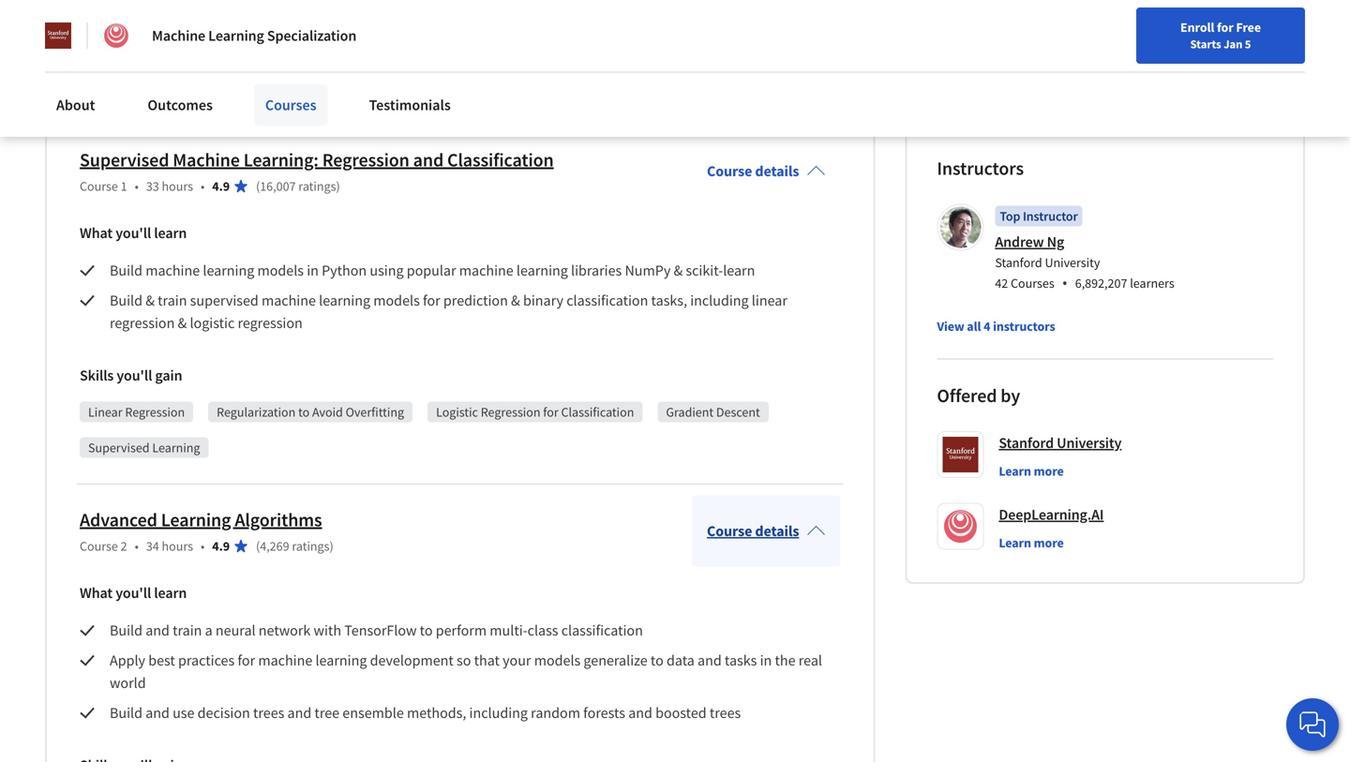 Task type: describe. For each thing, give the bounding box(es) containing it.
university inside top instructor andrew ng stanford university 42 courses • 6,892,207 learners
[[1045, 254, 1100, 271]]

and down testimonials
[[413, 148, 444, 172]]

train for supervised
[[158, 291, 187, 310]]

( 16,007 ratings )
[[256, 178, 340, 195]]

build for build & train supervised machine learning models for prediction & binary classification tasks, including linear regression & logistic regression
[[110, 291, 143, 310]]

and left tree
[[287, 704, 312, 723]]

machine inside apply best practices for machine learning development so that your models generalize to data and tasks in the real world
[[258, 651, 313, 670]]

• right 2 at the left bottom of the page
[[135, 538, 139, 555]]

this
[[283, 24, 309, 43]]

apply
[[110, 651, 145, 670]]

0 horizontal spatial models
[[257, 261, 304, 280]]

the
[[45, 1, 69, 20]]

for inside apply best practices for machine learning development so that your models generalize to data and tasks in the real world
[[238, 651, 255, 670]]

career
[[966, 59, 1003, 76]]

( for learning:
[[256, 178, 260, 195]]

offered
[[937, 384, 997, 407]]

machine inside the build & train supervised machine learning models for prediction & binary classification tasks, including linear regression & logistic regression
[[262, 291, 316, 310]]

build & train supervised machine learning models for prediction & binary classification tasks, including linear regression & logistic regression
[[110, 291, 791, 332]]

regression for linear regression
[[125, 404, 185, 421]]

advanced
[[80, 508, 157, 532]]

starts
[[1191, 37, 1222, 52]]

ratings for algorithms
[[292, 538, 330, 555]]

machine up supervised
[[146, 261, 200, 280]]

learning up supervised
[[203, 261, 254, 280]]

view all 4 instructors button
[[937, 317, 1056, 336]]

16,007
[[260, 178, 296, 195]]

binary
[[523, 291, 564, 310]]

tasks,
[[651, 291, 687, 310]]

top instructor andrew ng stanford university 42 courses • 6,892,207 learners
[[995, 208, 1175, 293]]

english
[[1046, 59, 1091, 77]]

hours for learning
[[162, 538, 193, 555]]

a inside the machine learning specialization is a foundational online program created in collaboration between deeplearning.ai and stanford online. this beginner-friendly program will teach you the fundamentals of machine learning and how to use these techniques to build real-world ai applications. read more
[[289, 1, 297, 20]]

network
[[259, 621, 311, 640]]

find your new career
[[885, 59, 1003, 76]]

1 vertical spatial program
[[424, 24, 478, 43]]

2
[[121, 538, 127, 555]]

how
[[127, 46, 154, 65]]

regression for logistic regression for classification
[[481, 404, 541, 421]]

supervised machine learning: regression and classification
[[80, 148, 554, 172]]

outcomes
[[148, 96, 213, 114]]

learning for advanced
[[161, 508, 231, 532]]

algorithms
[[235, 508, 322, 532]]

machine inside the machine learning specialization is a foundational online program created in collaboration between deeplearning.ai and stanford online. this beginner-friendly program will teach you the fundamentals of machine learning and how to use these techniques to build real-world ai applications. read more
[[699, 24, 753, 43]]

data
[[667, 651, 695, 670]]

• right 1
[[135, 178, 139, 195]]

to up development
[[420, 621, 433, 640]]

instructors
[[937, 157, 1024, 180]]

build and use decision trees and tree ensemble methods, including random forests and boosted trees
[[110, 704, 741, 723]]

) for learning:
[[336, 178, 340, 195]]

course 2 • 34 hours •
[[80, 538, 205, 555]]

by
[[1001, 384, 1020, 407]]

1 trees from the left
[[253, 704, 284, 723]]

• down advanced learning algorithms link
[[201, 538, 205, 555]]

learners
[[1130, 275, 1175, 292]]

free
[[1236, 19, 1261, 36]]

forests
[[583, 704, 626, 723]]

applications.
[[441, 46, 522, 65]]

you
[[543, 24, 567, 43]]

more for stanford university
[[1034, 463, 1064, 480]]

use inside the machine learning specialization is a foundational online program created in collaboration between deeplearning.ai and stanford online. this beginner-friendly program will teach you the fundamentals of machine learning and how to use these techniques to build real-world ai applications. read more
[[173, 46, 195, 65]]

practices
[[178, 651, 235, 670]]

4.9 for machine
[[212, 178, 230, 195]]

• inside top instructor andrew ng stanford university 42 courses • 6,892,207 learners
[[1062, 273, 1068, 293]]

build and train a neural network with tensorflow to perform multi-class classification
[[110, 621, 643, 640]]

so
[[457, 651, 471, 670]]

course 1 • 33 hours •
[[80, 178, 205, 195]]

testimonials link
[[358, 84, 462, 126]]

learn more for deeplearning.ai
[[999, 534, 1064, 551]]

models inside the build & train supervised machine learning models for prediction & binary classification tasks, including linear regression & logistic regression
[[373, 291, 420, 310]]

42
[[995, 275, 1008, 292]]

what you'll learn for advanced
[[80, 584, 187, 602]]

& left scikit-
[[674, 261, 683, 280]]

1 vertical spatial classification
[[561, 404, 634, 421]]

what for advanced learning algorithms
[[80, 584, 113, 602]]

) for algorithms
[[330, 538, 334, 555]]

what you'll learn for supervised
[[80, 224, 187, 242]]

view
[[937, 318, 965, 335]]

34
[[146, 538, 159, 555]]

world inside the machine learning specialization is a foundational online program created in collaboration between deeplearning.ai and stanford online. this beginner-friendly program will teach you the fundamentals of machine learning and how to use these techniques to build real-world ai applications. read more
[[387, 46, 423, 65]]

course details button for advanced learning algorithms
[[692, 496, 841, 567]]

find your new career link
[[876, 56, 1012, 80]]

ratings for learning:
[[299, 178, 336, 195]]

tree
[[315, 704, 340, 723]]

enroll for free starts jan 5
[[1181, 19, 1261, 52]]

the inside the machine learning specialization is a foundational online program created in collaboration between deeplearning.ai and stanford online. this beginner-friendly program will teach you the fundamentals of machine learning and how to use these techniques to build real-world ai applications. read more
[[570, 24, 590, 43]]

1 horizontal spatial regression
[[322, 148, 410, 172]]

2 regression from the left
[[238, 314, 303, 332]]

generalize
[[584, 651, 648, 670]]

the inside apply best practices for machine learning development so that your models generalize to data and tasks in the real world
[[775, 651, 796, 670]]

models inside apply best practices for machine learning development so that your models generalize to data and tasks in the real world
[[534, 651, 581, 670]]

hours for machine
[[162, 178, 193, 195]]

1 vertical spatial learn
[[723, 261, 755, 280]]

random
[[531, 704, 580, 723]]

between
[[635, 1, 689, 20]]

6,892,207
[[1075, 275, 1128, 292]]

stanford university image
[[45, 23, 71, 49]]

details for advanced learning algorithms
[[755, 522, 799, 541]]

learning inside the build & train supervised machine learning models for prediction & binary classification tasks, including linear regression & logistic regression
[[319, 291, 370, 310]]

all
[[967, 318, 981, 335]]

build machine learning models in python using popular machine learning libraries numpy & scikit-learn
[[110, 261, 755, 280]]

linear regression
[[88, 404, 185, 421]]

4,269
[[260, 538, 289, 555]]

tensorflow
[[344, 621, 417, 640]]

outcomes link
[[136, 84, 224, 126]]

learn for deeplearning.ai
[[999, 534, 1032, 551]]

is
[[276, 1, 286, 20]]

individuals
[[54, 9, 125, 28]]

foundational
[[300, 1, 381, 20]]

ensemble
[[343, 704, 404, 723]]

you'll for advanced
[[116, 584, 151, 602]]

deeplearning.ai image
[[103, 23, 129, 49]]

and up how
[[151, 24, 175, 43]]

skills you'll gain
[[80, 366, 182, 385]]

ai
[[426, 46, 438, 65]]

and right forests
[[629, 704, 653, 723]]

build for build machine learning models in python using popular machine learning libraries numpy & scikit-learn
[[110, 261, 143, 280]]

scikit-
[[686, 261, 723, 280]]

0 horizontal spatial in
[[307, 261, 319, 280]]

build for build and use decision trees and tree ensemble methods, including random forests and boosted trees
[[110, 704, 143, 723]]

real-
[[359, 46, 387, 65]]

train for a
[[173, 621, 202, 640]]

to right how
[[157, 46, 170, 65]]

1 horizontal spatial your
[[912, 59, 937, 76]]

find
[[885, 59, 909, 76]]

beginner-
[[312, 24, 373, 43]]

4
[[984, 318, 991, 335]]

build for build and train a neural network with tensorflow to perform multi-class classification
[[110, 621, 143, 640]]

popular
[[407, 261, 456, 280]]

andrew ng image
[[940, 207, 981, 248]]

0 horizontal spatial courses
[[265, 96, 317, 114]]

including inside the build & train supervised machine learning models for prediction & binary classification tasks, including linear regression & logistic regression
[[690, 291, 749, 310]]

will
[[481, 24, 503, 43]]

linear
[[752, 291, 788, 310]]

techniques
[[235, 46, 304, 65]]

1
[[121, 178, 127, 195]]

& left 'logistic'
[[178, 314, 187, 332]]

33
[[146, 178, 159, 195]]

( 4,269 ratings )
[[256, 538, 334, 555]]

best
[[148, 651, 175, 670]]

gradient
[[666, 404, 714, 421]]

& left supervised
[[146, 291, 155, 310]]

learning for supervised
[[152, 439, 200, 456]]

learn for learning:
[[154, 224, 187, 242]]

supervised
[[190, 291, 259, 310]]

supervised learning
[[88, 439, 200, 456]]

gradient descent
[[666, 404, 760, 421]]

boosted
[[656, 704, 707, 723]]

these
[[198, 46, 232, 65]]



Task type: vqa. For each thing, say whether or not it's contained in the screenshot.
you'll corresponding to Advanced
yes



Task type: locate. For each thing, give the bounding box(es) containing it.
1 build from the top
[[110, 261, 143, 280]]

learn more button down stanford university
[[999, 462, 1064, 481]]

1 horizontal spatial )
[[336, 178, 340, 195]]

to left build
[[307, 46, 320, 65]]

2 ( from the top
[[256, 538, 260, 555]]

1 vertical spatial your
[[503, 651, 531, 670]]

0 horizontal spatial trees
[[253, 704, 284, 723]]

1 vertical spatial you'll
[[117, 366, 152, 385]]

1 vertical spatial machine
[[152, 26, 205, 45]]

the left real
[[775, 651, 796, 670]]

2 horizontal spatial in
[[760, 651, 772, 670]]

trees right decision
[[253, 704, 284, 723]]

0 vertical spatial in
[[533, 1, 545, 20]]

python
[[322, 261, 367, 280]]

learn more down stanford university
[[999, 463, 1064, 480]]

specialization
[[185, 1, 273, 20], [267, 26, 357, 45]]

your inside apply best practices for machine learning development so that your models generalize to data and tasks in the real world
[[503, 651, 531, 670]]

classification up generalize
[[561, 621, 643, 640]]

1 regression from the left
[[110, 314, 175, 332]]

logistic
[[436, 404, 478, 421]]

1 vertical spatial classification
[[561, 621, 643, 640]]

2 trees from the left
[[710, 704, 741, 723]]

) down supervised machine learning: regression and classification link
[[336, 178, 340, 195]]

you'll for supervised
[[116, 224, 151, 242]]

0 vertical spatial classification
[[567, 291, 648, 310]]

trees right boosted
[[710, 704, 741, 723]]

0 horizontal spatial regression
[[125, 404, 185, 421]]

models down using
[[373, 291, 420, 310]]

( for algorithms
[[256, 538, 260, 555]]

specialization up machine learning specialization
[[185, 1, 273, 20]]

including
[[690, 291, 749, 310], [469, 704, 528, 723]]

machine down outcomes link
[[173, 148, 240, 172]]

world inside apply best practices for machine learning development so that your models generalize to data and tasks in the real world
[[110, 674, 146, 693]]

None search field
[[267, 49, 577, 87]]

andrew ng link
[[995, 233, 1065, 251]]

learn more button for deeplearning.ai
[[999, 534, 1064, 552]]

and down best
[[146, 704, 170, 723]]

in
[[533, 1, 545, 20], [307, 261, 319, 280], [760, 651, 772, 670]]

build down 1
[[110, 261, 143, 280]]

specialization inside the machine learning specialization is a foundational online program created in collaboration between deeplearning.ai and stanford online. this beginner-friendly program will teach you the fundamentals of machine learning and how to use these techniques to build real-world ai applications. read more
[[185, 1, 273, 20]]

details
[[755, 162, 799, 180], [755, 522, 799, 541]]

teach
[[506, 24, 540, 43]]

1 learn more from the top
[[999, 463, 1064, 480]]

ratings
[[299, 178, 336, 195], [292, 538, 330, 555]]

fundamentals
[[593, 24, 680, 43]]

for
[[1217, 19, 1234, 36], [423, 291, 441, 310], [543, 404, 559, 421], [238, 651, 255, 670]]

1 vertical spatial course details button
[[692, 496, 841, 567]]

2 vertical spatial you'll
[[116, 584, 151, 602]]

in right 'tasks'
[[760, 651, 772, 670]]

classification down libraries
[[567, 291, 648, 310]]

3 build from the top
[[110, 621, 143, 640]]

decision
[[198, 704, 250, 723]]

2 vertical spatial stanford
[[999, 434, 1054, 452]]

avoid
[[312, 404, 343, 421]]

course details button for supervised machine learning: regression and classification
[[692, 135, 841, 207]]

1 vertical spatial (
[[256, 538, 260, 555]]

0 vertical spatial program
[[426, 1, 480, 20]]

0 vertical spatial details
[[755, 162, 799, 180]]

models
[[257, 261, 304, 280], [373, 291, 420, 310], [534, 651, 581, 670]]

1 vertical spatial courses
[[1011, 275, 1055, 292]]

models down "class"
[[534, 651, 581, 670]]

and right data
[[698, 651, 722, 670]]

learning down with
[[316, 651, 367, 670]]

1 vertical spatial the
[[775, 651, 796, 670]]

1 vertical spatial 4.9
[[212, 538, 230, 555]]

regression down supervised
[[238, 314, 303, 332]]

and up best
[[146, 621, 170, 640]]

1 vertical spatial more
[[1034, 463, 1064, 480]]

1 horizontal spatial the
[[775, 651, 796, 670]]

1 vertical spatial including
[[469, 704, 528, 723]]

0 horizontal spatial )
[[330, 538, 334, 555]]

in inside apply best practices for machine learning development so that your models generalize to data and tasks in the real world
[[760, 651, 772, 670]]

course details for supervised machine learning: regression and classification
[[707, 162, 799, 180]]

prediction
[[444, 291, 508, 310]]

0 vertical spatial (
[[256, 178, 260, 195]]

more down stanford university
[[1034, 463, 1064, 480]]

regression down testimonials link
[[322, 148, 410, 172]]

1 vertical spatial a
[[205, 621, 213, 640]]

1 horizontal spatial deeplearning.ai
[[999, 505, 1104, 524]]

learn more button down deeplearning.ai link
[[999, 534, 1064, 552]]

for
[[30, 9, 51, 28]]

1 4.9 from the top
[[212, 178, 230, 195]]

stanford up these
[[178, 24, 232, 43]]

0 vertical spatial what
[[80, 224, 113, 242]]

classification
[[567, 291, 648, 310], [561, 621, 643, 640]]

1 vertical spatial in
[[307, 261, 319, 280]]

2 vertical spatial learn
[[154, 584, 187, 602]]

2 horizontal spatial models
[[534, 651, 581, 670]]

course
[[707, 162, 752, 180], [80, 178, 118, 195], [707, 522, 752, 541], [80, 538, 118, 555]]

& left binary
[[511, 291, 520, 310]]

1 vertical spatial models
[[373, 291, 420, 310]]

what you'll learn
[[80, 224, 187, 242], [80, 584, 187, 602]]

machine up these
[[152, 26, 205, 45]]

ratings right 4,269 in the left of the page
[[292, 538, 330, 555]]

1 horizontal spatial models
[[373, 291, 420, 310]]

machine
[[699, 24, 753, 43], [146, 261, 200, 280], [459, 261, 514, 280], [262, 291, 316, 310], [258, 651, 313, 670]]

to
[[157, 46, 170, 65], [307, 46, 320, 65], [298, 404, 310, 421], [420, 621, 433, 640], [651, 651, 664, 670]]

apply best practices for machine learning development so that your models generalize to data and tasks in the real world
[[110, 651, 825, 693]]

1 vertical spatial learn
[[999, 534, 1032, 551]]

machine for the
[[72, 1, 124, 20]]

english button
[[1012, 38, 1125, 98]]

world down friendly
[[387, 46, 423, 65]]

stanford inside top instructor andrew ng stanford university 42 courses • 6,892,207 learners
[[995, 254, 1043, 271]]

ng
[[1047, 233, 1065, 251]]

machine for supervised
[[173, 148, 240, 172]]

1 learn from the top
[[999, 463, 1032, 480]]

2 vertical spatial machine
[[173, 148, 240, 172]]

learning inside the machine learning specialization is a foundational online program created in collaboration between deeplearning.ai and stanford online. this beginner-friendly program will teach you the fundamentals of machine learning and how to use these techniques to build real-world ai applications. read more
[[127, 1, 182, 20]]

0 horizontal spatial a
[[205, 621, 213, 640]]

what you'll learn down course 1 • 33 hours •
[[80, 224, 187, 242]]

that
[[474, 651, 500, 670]]

2 use from the top
[[173, 704, 195, 723]]

learning down linear regression
[[152, 439, 200, 456]]

details for supervised machine learning: regression and classification
[[755, 162, 799, 180]]

build
[[110, 261, 143, 280], [110, 291, 143, 310], [110, 621, 143, 640], [110, 704, 143, 723]]

what down course 1 • 33 hours •
[[80, 224, 113, 242]]

more down deeplearning.ai link
[[1034, 534, 1064, 551]]

0 vertical spatial classification
[[447, 148, 554, 172]]

world down apply
[[110, 674, 146, 693]]

2 hours from the top
[[162, 538, 193, 555]]

in up you
[[533, 1, 545, 20]]

learn more button
[[999, 462, 1064, 481], [999, 534, 1064, 552]]

train inside the build & train supervised machine learning models for prediction & binary classification tasks, including linear regression & logistic regression
[[158, 291, 187, 310]]

0 vertical spatial what you'll learn
[[80, 224, 187, 242]]

collaboration
[[548, 1, 632, 20]]

2 vertical spatial in
[[760, 651, 772, 670]]

• left 6,892,207
[[1062, 273, 1068, 293]]

1 horizontal spatial including
[[690, 291, 749, 310]]

classification
[[447, 148, 554, 172], [561, 404, 634, 421]]

learn down deeplearning.ai link
[[999, 534, 1032, 551]]

1 vertical spatial what
[[80, 584, 113, 602]]

train left supervised
[[158, 291, 187, 310]]

stanford down andrew
[[995, 254, 1043, 271]]

a right is
[[289, 1, 297, 20]]

1 vertical spatial university
[[1057, 434, 1122, 452]]

0 vertical spatial learn
[[999, 463, 1032, 480]]

courses right 42
[[1011, 275, 1055, 292]]

learning:
[[244, 148, 319, 172]]

1 vertical spatial specialization
[[267, 26, 357, 45]]

2 what from the top
[[80, 584, 113, 602]]

including down scikit-
[[690, 291, 749, 310]]

skills
[[80, 366, 114, 385]]

with
[[314, 621, 341, 640]]

5
[[1245, 37, 1252, 52]]

1 use from the top
[[173, 46, 195, 65]]

regularization to avoid overfitting
[[217, 404, 404, 421]]

4.9 left 16,007
[[212, 178, 230, 195]]

program
[[426, 1, 480, 20], [424, 24, 478, 43]]

libraries
[[571, 261, 622, 280]]

learn up linear
[[723, 261, 755, 280]]

2 vertical spatial models
[[534, 651, 581, 670]]

0 vertical spatial train
[[158, 291, 187, 310]]

2 course details button from the top
[[692, 496, 841, 567]]

0 vertical spatial models
[[257, 261, 304, 280]]

)
[[336, 178, 340, 195], [330, 538, 334, 555]]

0 horizontal spatial your
[[503, 651, 531, 670]]

• right 33
[[201, 178, 205, 195]]

1 vertical spatial train
[[173, 621, 202, 640]]

of
[[683, 24, 696, 43]]

2 vertical spatial more
[[1034, 534, 1064, 551]]

2 horizontal spatial regression
[[481, 404, 541, 421]]

learning inside apply best practices for machine learning development so that your models generalize to data and tasks in the real world
[[316, 651, 367, 670]]

0 vertical spatial you'll
[[116, 224, 151, 242]]

regression up supervised learning
[[125, 404, 185, 421]]

the
[[570, 24, 590, 43], [775, 651, 796, 670]]

you'll left gain
[[117, 366, 152, 385]]

supervised machine learning: regression and classification link
[[80, 148, 554, 172]]

for individuals
[[30, 9, 125, 28]]

0 vertical spatial learn more button
[[999, 462, 1064, 481]]

0 horizontal spatial regression
[[110, 314, 175, 332]]

2 learn more button from the top
[[999, 534, 1064, 552]]

view all 4 instructors
[[937, 318, 1056, 335]]

stanford down by
[[999, 434, 1054, 452]]

regression right logistic on the bottom left
[[481, 404, 541, 421]]

specialization up build
[[267, 26, 357, 45]]

2 learn more from the top
[[999, 534, 1064, 551]]

your right find at the right top of the page
[[912, 59, 937, 76]]

learn down 33
[[154, 224, 187, 242]]

2 4.9 from the top
[[212, 538, 230, 555]]

supervised down linear
[[88, 439, 150, 456]]

show notifications image
[[1152, 61, 1175, 83]]

2 learn from the top
[[999, 534, 1032, 551]]

use left these
[[173, 46, 195, 65]]

1 horizontal spatial a
[[289, 1, 297, 20]]

4.9 for learning
[[212, 538, 230, 555]]

courses inside top instructor andrew ng stanford university 42 courses • 6,892,207 learners
[[1011, 275, 1055, 292]]

1 horizontal spatial classification
[[561, 404, 634, 421]]

real
[[799, 651, 822, 670]]

learn more button for stanford university
[[999, 462, 1064, 481]]

0 vertical spatial the
[[570, 24, 590, 43]]

learn more for stanford university
[[999, 463, 1064, 480]]

you'll down course 1 • 33 hours •
[[116, 224, 151, 242]]

methods,
[[407, 704, 466, 723]]

1 course details from the top
[[707, 162, 799, 180]]

classification inside the build & train supervised machine learning models for prediction & binary classification tasks, including linear regression & logistic regression
[[567, 291, 648, 310]]

build down apply
[[110, 704, 143, 723]]

0 vertical spatial deeplearning.ai
[[45, 24, 148, 43]]

0 horizontal spatial deeplearning.ai
[[45, 24, 148, 43]]

deeplearning.ai up coursera image
[[45, 24, 148, 43]]

0 vertical spatial university
[[1045, 254, 1100, 271]]

0 horizontal spatial including
[[469, 704, 528, 723]]

0 vertical spatial course details
[[707, 162, 799, 180]]

more for deeplearning.ai
[[1034, 534, 1064, 551]]

and left how
[[100, 46, 124, 65]]

supervised up 1
[[80, 148, 169, 172]]

1 vertical spatial deeplearning.ai
[[999, 505, 1104, 524]]

0 vertical spatial a
[[289, 1, 297, 20]]

regression up skills you'll gain
[[110, 314, 175, 332]]

learning up deeplearning.ai icon
[[127, 1, 182, 20]]

including down apply best practices for machine learning development so that your models generalize to data and tasks in the real world
[[469, 704, 528, 723]]

1 details from the top
[[755, 162, 799, 180]]

train
[[158, 291, 187, 310], [173, 621, 202, 640]]

0 vertical spatial learn
[[154, 224, 187, 242]]

for inside enroll for free starts jan 5
[[1217, 19, 1234, 36]]

learn for algorithms
[[154, 584, 187, 602]]

learning up these
[[208, 26, 264, 45]]

andrew
[[995, 233, 1044, 251]]

course details for advanced learning algorithms
[[707, 522, 799, 541]]

learn for stanford university
[[999, 463, 1032, 480]]

for inside the build & train supervised machine learning models for prediction & binary classification tasks, including linear regression & logistic regression
[[423, 291, 441, 310]]

the down collaboration
[[570, 24, 590, 43]]

ratings down supervised machine learning: regression and classification link
[[299, 178, 336, 195]]

machine
[[72, 1, 124, 20], [152, 26, 205, 45], [173, 148, 240, 172]]

advanced learning algorithms
[[80, 508, 322, 532]]

build up skills you'll gain
[[110, 291, 143, 310]]

logistic regression for classification
[[436, 404, 634, 421]]

to inside apply best practices for machine learning development so that your models generalize to data and tasks in the real world
[[651, 651, 664, 670]]

about
[[56, 96, 95, 114]]

more up 'about'
[[81, 74, 116, 91]]

1 horizontal spatial courses
[[1011, 275, 1055, 292]]

models left python on the top left
[[257, 261, 304, 280]]

jan
[[1224, 37, 1243, 52]]

learning up course 2 • 34 hours •
[[161, 508, 231, 532]]

deeplearning.ai inside the machine learning specialization is a foundational online program created in collaboration between deeplearning.ai and stanford online. this beginner-friendly program will teach you the fundamentals of machine learning and how to use these techniques to build real-world ai applications. read more
[[45, 24, 148, 43]]

a left neural on the bottom left of page
[[205, 621, 213, 640]]

learning up read
[[45, 46, 97, 65]]

1 horizontal spatial in
[[533, 1, 545, 20]]

learning inside the machine learning specialization is a foundational online program created in collaboration between deeplearning.ai and stanford online. this beginner-friendly program will teach you the fundamentals of machine learning and how to use these techniques to build real-world ai applications. read more
[[45, 46, 97, 65]]

1 vertical spatial stanford
[[995, 254, 1043, 271]]

1 horizontal spatial world
[[387, 46, 423, 65]]

0 vertical spatial machine
[[72, 1, 124, 20]]

machine right supervised
[[262, 291, 316, 310]]

use left decision
[[173, 704, 195, 723]]

0 horizontal spatial the
[[570, 24, 590, 43]]

( down algorithms
[[256, 538, 260, 555]]

machine down network
[[258, 651, 313, 670]]

stanford university
[[999, 434, 1122, 452]]

0 vertical spatial specialization
[[185, 1, 273, 20]]

courses down techniques
[[265, 96, 317, 114]]

your right that
[[503, 651, 531, 670]]

regression
[[110, 314, 175, 332], [238, 314, 303, 332]]

1 what from the top
[[80, 224, 113, 242]]

0 vertical spatial supervised
[[80, 148, 169, 172]]

0 vertical spatial use
[[173, 46, 195, 65]]

machine learning specialization
[[152, 26, 357, 45]]

your
[[912, 59, 937, 76], [503, 651, 531, 670]]

online
[[384, 1, 423, 20]]

learning for machine
[[208, 26, 264, 45]]

university up deeplearning.ai link
[[1057, 434, 1122, 452]]

supervised for supervised machine learning: regression and classification
[[80, 148, 169, 172]]

0 horizontal spatial classification
[[447, 148, 554, 172]]

4 build from the top
[[110, 704, 143, 723]]

descent
[[716, 404, 760, 421]]

train up practices
[[173, 621, 202, 640]]

hours right 33
[[162, 178, 193, 195]]

chat with us image
[[1298, 710, 1328, 740]]

class
[[528, 621, 558, 640]]

0 vertical spatial ratings
[[299, 178, 336, 195]]

2 what you'll learn from the top
[[80, 584, 187, 602]]

1 learn more button from the top
[[999, 462, 1064, 481]]

learn more down deeplearning.ai link
[[999, 534, 1064, 551]]

learning up binary
[[517, 261, 568, 280]]

1 course details button from the top
[[692, 135, 841, 207]]

1 vertical spatial learn more
[[999, 534, 1064, 551]]

1 hours from the top
[[162, 178, 193, 195]]

stanford inside the machine learning specialization is a foundational online program created in collaboration between deeplearning.ai and stanford online. this beginner-friendly program will teach you the fundamentals of machine learning and how to use these techniques to build real-world ai applications. read more
[[178, 24, 232, 43]]

logistic
[[190, 314, 235, 332]]

in inside the machine learning specialization is a foundational online program created in collaboration between deeplearning.ai and stanford online. this beginner-friendly program will teach you the fundamentals of machine learning and how to use these techniques to build real-world ai applications. read more
[[533, 1, 545, 20]]

what for supervised machine learning: regression and classification
[[80, 224, 113, 242]]

2 details from the top
[[755, 522, 799, 541]]

machine up prediction
[[459, 261, 514, 280]]

online.
[[235, 24, 280, 43]]

course details
[[707, 162, 799, 180], [707, 522, 799, 541]]

and inside apply best practices for machine learning development so that your models generalize to data and tasks in the real world
[[698, 651, 722, 670]]

2 build from the top
[[110, 291, 143, 310]]

1 vertical spatial details
[[755, 522, 799, 541]]

1 vertical spatial hours
[[162, 538, 193, 555]]

coursera image
[[23, 53, 142, 83]]

1 vertical spatial use
[[173, 704, 195, 723]]

to left avoid at the left bottom of page
[[298, 404, 310, 421]]

learn down stanford university
[[999, 463, 1032, 480]]

4.9 down advanced learning algorithms
[[212, 538, 230, 555]]

build inside the build & train supervised machine learning models for prediction & binary classification tasks, including linear regression & logistic regression
[[110, 291, 143, 310]]

0 vertical spatial world
[[387, 46, 423, 65]]

1 vertical spatial world
[[110, 674, 146, 693]]

more inside the machine learning specialization is a foundational online program created in collaboration between deeplearning.ai and stanford online. this beginner-friendly program will teach you the fundamentals of machine learning and how to use these techniques to build real-world ai applications. read more
[[81, 74, 116, 91]]

gain
[[155, 366, 182, 385]]

1 vertical spatial learn more button
[[999, 534, 1064, 552]]

courses link
[[254, 84, 328, 126]]

supervised for supervised learning
[[88, 439, 150, 456]]

4.9
[[212, 178, 230, 195], [212, 538, 230, 555]]

0 vertical spatial courses
[[265, 96, 317, 114]]

0 vertical spatial your
[[912, 59, 937, 76]]

1 ( from the top
[[256, 178, 260, 195]]

deeplearning.ai down stanford university
[[999, 505, 1104, 524]]

0 horizontal spatial world
[[110, 674, 146, 693]]

what down course 2 • 34 hours •
[[80, 584, 113, 602]]

) right 4,269 in the left of the page
[[330, 538, 334, 555]]

0 vertical spatial learn more
[[999, 463, 1064, 480]]

1 horizontal spatial trees
[[710, 704, 741, 723]]

overfitting
[[346, 404, 404, 421]]

you'll
[[116, 224, 151, 242], [117, 366, 152, 385], [116, 584, 151, 602]]

to left data
[[651, 651, 664, 670]]

instructors
[[993, 318, 1056, 335]]

0 vertical spatial including
[[690, 291, 749, 310]]

1 horizontal spatial regression
[[238, 314, 303, 332]]

using
[[370, 261, 404, 280]]

0 vertical spatial course details button
[[692, 135, 841, 207]]

1 what you'll learn from the top
[[80, 224, 187, 242]]

2 course details from the top
[[707, 522, 799, 541]]

learn down 34
[[154, 584, 187, 602]]

0 vertical spatial more
[[81, 74, 116, 91]]

deeplearning.ai
[[45, 24, 148, 43], [999, 505, 1104, 524]]

1 vertical spatial supervised
[[88, 439, 150, 456]]

hours right 34
[[162, 538, 193, 555]]

testimonials
[[369, 96, 451, 114]]

machine inside the machine learning specialization is a foundational online program created in collaboration between deeplearning.ai and stanford online. this beginner-friendly program will teach you the fundamentals of machine learning and how to use these techniques to build real-world ai applications. read more
[[72, 1, 124, 20]]

0 vertical spatial 4.9
[[212, 178, 230, 195]]



